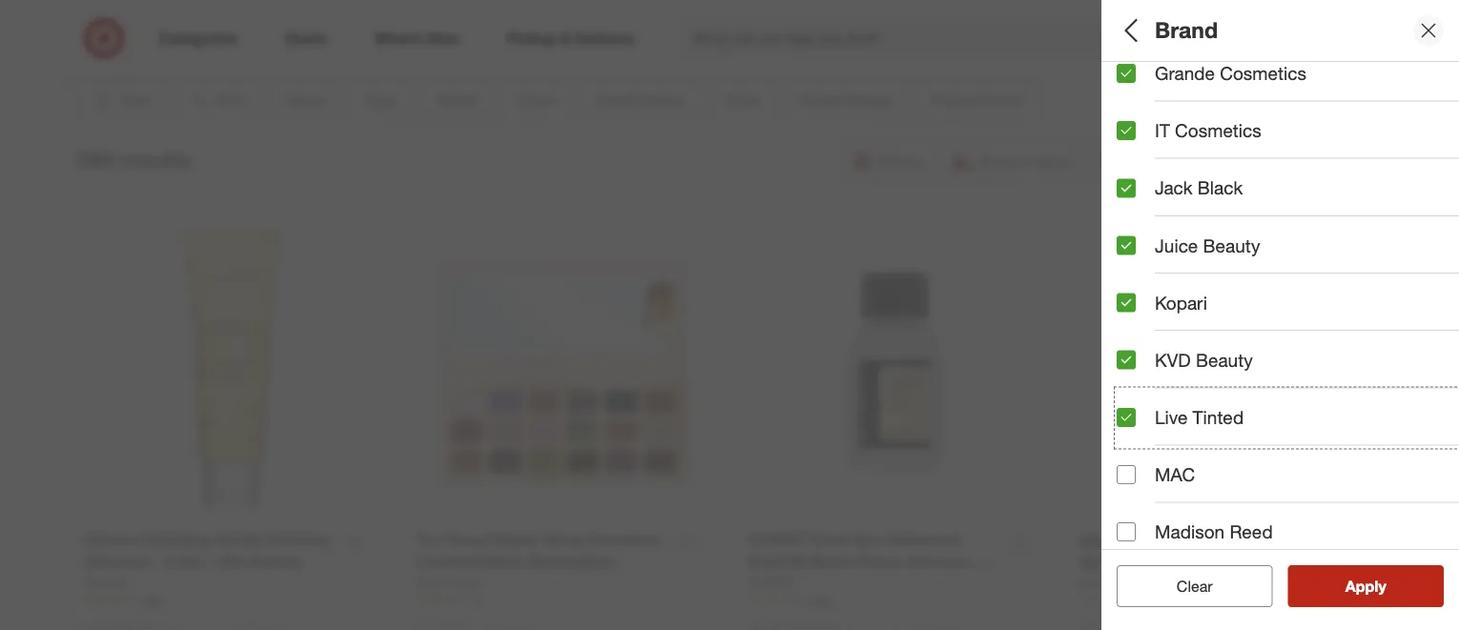 Task type: vqa. For each thing, say whether or not it's contained in the screenshot.
Guest Rating button
yes



Task type: describe. For each thing, give the bounding box(es) containing it.
584
[[77, 147, 114, 173]]

apply button
[[1288, 566, 1444, 608]]

clear all button
[[1117, 566, 1273, 608]]

kvd
[[1155, 349, 1191, 371]]

brand for brand
[[1155, 17, 1218, 44]]

1997 link
[[748, 592, 1042, 609]]

IT Cosmetics checkbox
[[1117, 121, 1136, 140]]

all
[[1208, 577, 1223, 596]]

Grande Cosmetics checkbox
[[1117, 64, 1136, 83]]

shade range button
[[1117, 463, 1460, 529]]

product
[[1117, 549, 1186, 571]]

9227 link
[[1080, 593, 1375, 610]]

guest rating button
[[1117, 329, 1460, 396]]

all
[[1117, 17, 1143, 44]]

search button
[[1143, 17, 1189, 63]]

shade
[[1117, 482, 1171, 504]]

all filters dialog
[[1102, 0, 1460, 631]]

product form button
[[1117, 529, 1460, 596]]

form
[[1191, 549, 1235, 571]]

guest
[[1117, 349, 1168, 371]]

juice
[[1155, 235, 1198, 256]]

clear all
[[1167, 577, 1223, 596]]

results for 584 results
[[120, 147, 191, 173]]

all filters
[[1117, 17, 1209, 44]]

apply
[[1346, 577, 1387, 596]]

grande cosmetics
[[1155, 62, 1307, 84]]

range
[[1176, 482, 1232, 504]]

type
[[1117, 148, 1157, 170]]

price button
[[1117, 396, 1460, 463]]

Madison Reed checkbox
[[1117, 523, 1136, 542]]

hills;
[[1227, 233, 1256, 250]]

kopari
[[1155, 292, 1208, 314]]

Juice Beauty checkbox
[[1117, 236, 1136, 255]]

see
[[1326, 577, 1353, 596]]

guest rating
[[1117, 349, 1229, 371]]

6
[[476, 593, 482, 608]]

MAC checkbox
[[1117, 466, 1136, 485]]

Jack Black checkbox
[[1117, 179, 1136, 198]]

see results button
[[1288, 566, 1444, 608]]

jack black
[[1155, 177, 1243, 199]]

865
[[144, 593, 163, 608]]

clear for clear all
[[1167, 577, 1204, 596]]

cosmetics for it cosmetics
[[1175, 120, 1262, 142]]

black
[[1198, 177, 1243, 199]]



Task type: locate. For each thing, give the bounding box(es) containing it.
brand for brand anastasia beverly hills; beautyblender; beekman 1802; b
[[1117, 209, 1169, 231]]

color
[[1117, 282, 1164, 304]]

results
[[120, 147, 191, 173], [1357, 577, 1407, 596]]

0 horizontal spatial results
[[120, 147, 191, 173]]

0 vertical spatial results
[[120, 147, 191, 173]]

0 vertical spatial cosmetics
[[1220, 62, 1307, 84]]

madison
[[1155, 521, 1225, 543]]

2 clear from the left
[[1177, 577, 1213, 596]]

Kopari checkbox
[[1117, 293, 1136, 312]]

beauty for kvd beauty
[[1196, 349, 1253, 371]]

beautyblender;
[[1260, 233, 1352, 250]]

reed
[[1230, 521, 1273, 543]]

What can we help you find? suggestions appear below search field
[[681, 17, 1156, 59]]

product form
[[1117, 549, 1235, 571]]

it cosmetics
[[1155, 120, 1262, 142]]

beauty right juice
[[1203, 235, 1261, 256]]

KVD Beauty checkbox
[[1117, 351, 1136, 370]]

865 link
[[84, 592, 378, 609]]

results for see results
[[1357, 577, 1407, 596]]

live tinted
[[1155, 407, 1244, 429]]

clear down product form
[[1167, 577, 1204, 596]]

1 horizontal spatial results
[[1357, 577, 1407, 596]]

deals
[[1117, 82, 1166, 104]]

6 link
[[416, 592, 710, 609]]

madison reed
[[1155, 521, 1273, 543]]

search
[[1143, 31, 1189, 49]]

0 vertical spatial beauty
[[1203, 235, 1261, 256]]

1 vertical spatial cosmetics
[[1175, 120, 1262, 142]]

9227
[[1140, 594, 1165, 609]]

mac
[[1155, 464, 1195, 486]]

clear button
[[1117, 566, 1273, 608]]

Live Tinted checkbox
[[1117, 408, 1136, 427]]

beauty
[[1203, 235, 1261, 256], [1196, 349, 1253, 371]]

cosmetics right it
[[1175, 120, 1262, 142]]

1 vertical spatial beauty
[[1196, 349, 1253, 371]]

cosmetics
[[1220, 62, 1307, 84], [1175, 120, 1262, 142]]

brand inside dialog
[[1155, 17, 1218, 44]]

584 results
[[77, 147, 191, 173]]

clear
[[1167, 577, 1204, 596], [1177, 577, 1213, 596]]

live
[[1155, 407, 1188, 429]]

rating
[[1173, 349, 1229, 371]]

1997
[[808, 593, 833, 608]]

results right "see"
[[1357, 577, 1407, 596]]

brand dialog
[[1102, 0, 1460, 631]]

jack
[[1155, 177, 1193, 199]]

results inside button
[[1357, 577, 1407, 596]]

clear inside all filters dialog
[[1167, 577, 1204, 596]]

0 vertical spatial brand
[[1155, 17, 1218, 44]]

juice beauty
[[1155, 235, 1261, 256]]

beekman
[[1356, 233, 1413, 250]]

color button
[[1117, 262, 1460, 329]]

beauty for juice beauty
[[1203, 235, 1261, 256]]

brand inside 'brand anastasia beverly hills; beautyblender; beekman 1802; b'
[[1117, 209, 1169, 231]]

brand
[[1155, 17, 1218, 44], [1117, 209, 1169, 231]]

cosmetics for grande cosmetics
[[1220, 62, 1307, 84]]

results right "584"
[[120, 147, 191, 173]]

deals button
[[1117, 62, 1460, 129]]

filters
[[1150, 17, 1209, 44]]

tinted
[[1193, 407, 1244, 429]]

anastasia
[[1117, 233, 1175, 250]]

grande
[[1155, 62, 1215, 84]]

brand up grande
[[1155, 17, 1218, 44]]

type button
[[1117, 129, 1460, 196]]

beverly
[[1179, 233, 1223, 250]]

beauty right kvd
[[1196, 349, 1253, 371]]

1802;
[[1417, 233, 1450, 250]]

cosmetics right grande
[[1220, 62, 1307, 84]]

it
[[1155, 120, 1170, 142]]

brand up anastasia
[[1117, 209, 1169, 231]]

kvd beauty
[[1155, 349, 1253, 371]]

1 clear from the left
[[1167, 577, 1204, 596]]

1 vertical spatial results
[[1357, 577, 1407, 596]]

see results
[[1326, 577, 1407, 596]]

brand anastasia beverly hills; beautyblender; beekman 1802; b
[[1117, 209, 1460, 250]]

clear inside brand dialog
[[1177, 577, 1213, 596]]

clear down form at bottom right
[[1177, 577, 1213, 596]]

clear for clear
[[1177, 577, 1213, 596]]

b
[[1454, 233, 1460, 250]]

shade range
[[1117, 482, 1232, 504]]

advertisement region
[[157, 0, 1302, 45]]

1 vertical spatial brand
[[1117, 209, 1169, 231]]

price
[[1117, 416, 1162, 438]]



